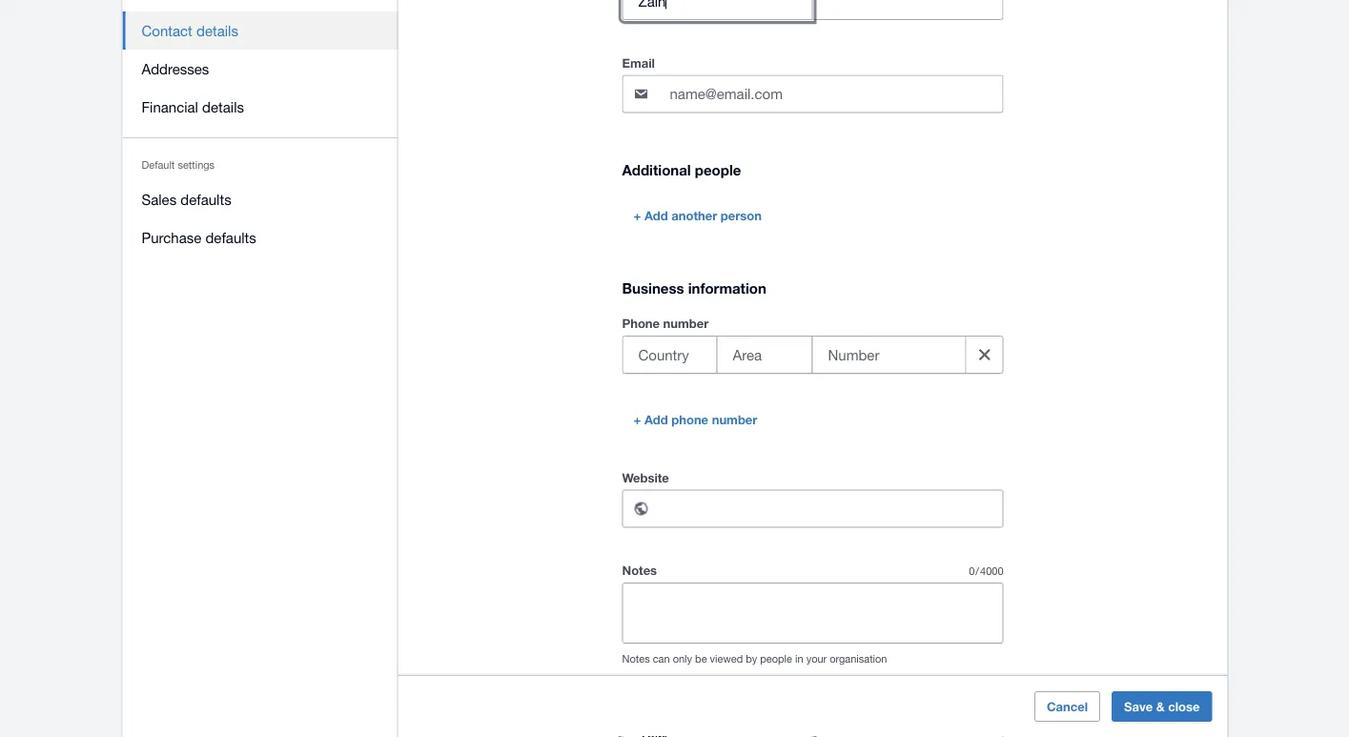 Task type: vqa. For each thing, say whether or not it's contained in the screenshot.
DEMO
no



Task type: locate. For each thing, give the bounding box(es) containing it.
person
[[721, 209, 762, 223]]

1 notes from the top
[[622, 563, 657, 578]]

details right the contact
[[196, 22, 238, 39]]

+ left phone
[[634, 412, 641, 427]]

defaults down sales defaults link
[[205, 229, 256, 246]]

2 add from the top
[[645, 412, 668, 427]]

+ down additional
[[634, 209, 641, 223]]

number inside button
[[712, 412, 758, 427]]

0 vertical spatial add
[[645, 209, 668, 223]]

phone number group
[[622, 336, 1004, 374]]

1 vertical spatial details
[[202, 98, 244, 115]]

organisation
[[830, 653, 887, 665]]

number right phone
[[712, 412, 758, 427]]

people
[[695, 162, 741, 179], [760, 653, 793, 665]]

add left phone
[[645, 412, 668, 427]]

save
[[1124, 699, 1153, 714]]

notes
[[622, 563, 657, 578], [622, 653, 650, 665]]

1 vertical spatial +
[[634, 412, 641, 427]]

details for financial details
[[202, 98, 244, 115]]

contact details
[[142, 22, 238, 39]]

email
[[622, 56, 655, 70]]

+ inside button
[[634, 412, 641, 427]]

0 vertical spatial people
[[695, 162, 741, 179]]

in
[[795, 653, 804, 665]]

number
[[663, 316, 709, 331], [712, 412, 758, 427]]

purchase defaults link
[[123, 218, 398, 257]]

add inside + add another person button
[[645, 209, 668, 223]]

be
[[695, 653, 707, 665]]

4000
[[980, 565, 1004, 578]]

financial
[[142, 98, 198, 115]]

details down addresses link
[[202, 98, 244, 115]]

cancel
[[1047, 699, 1088, 714]]

+
[[634, 209, 641, 223], [634, 412, 641, 427]]

save & close
[[1124, 699, 1200, 714]]

menu
[[123, 0, 398, 268]]

by
[[746, 653, 758, 665]]

1 vertical spatial people
[[760, 653, 793, 665]]

notes can only be viewed by people in your organisation
[[622, 653, 887, 665]]

another
[[672, 209, 717, 223]]

addresses
[[142, 60, 209, 77]]

Website text field
[[668, 491, 1003, 527]]

1 + from the top
[[634, 209, 641, 223]]

0 / 4000
[[969, 565, 1004, 578]]

1 vertical spatial defaults
[[205, 229, 256, 246]]

add
[[645, 209, 668, 223], [645, 412, 668, 427]]

Email text field
[[668, 76, 1003, 112]]

2 notes from the top
[[622, 653, 650, 665]]

business information
[[622, 280, 767, 297]]

0 vertical spatial details
[[196, 22, 238, 39]]

1 add from the top
[[645, 209, 668, 223]]

1 horizontal spatial people
[[760, 653, 793, 665]]

0 vertical spatial +
[[634, 209, 641, 223]]

phone number
[[622, 316, 709, 331]]

add left another
[[645, 209, 668, 223]]

2 + from the top
[[634, 412, 641, 427]]

+ for + add another person
[[634, 209, 641, 223]]

viewed
[[710, 653, 743, 665]]

1 vertical spatial add
[[645, 412, 668, 427]]

add inside + add phone number button
[[645, 412, 668, 427]]

people left in at right bottom
[[760, 653, 793, 665]]

0 vertical spatial defaults
[[181, 191, 231, 207]]

defaults down settings
[[181, 191, 231, 207]]

cancel button
[[1035, 691, 1101, 722]]

purchase
[[142, 229, 202, 246]]

0 vertical spatial notes
[[622, 563, 657, 578]]

1 vertical spatial notes
[[622, 653, 650, 665]]

/
[[976, 565, 980, 578]]

financial details
[[142, 98, 244, 115]]

notes up can
[[622, 563, 657, 578]]

Area field
[[718, 337, 812, 373]]

financial details link
[[123, 88, 398, 126]]

group
[[622, 0, 1004, 20]]

First name field
[[623, 0, 812, 19]]

details
[[196, 22, 238, 39], [202, 98, 244, 115]]

defaults
[[181, 191, 231, 207], [205, 229, 256, 246]]

number up country field
[[663, 316, 709, 331]]

1 horizontal spatial number
[[712, 412, 758, 427]]

0 horizontal spatial people
[[695, 162, 741, 179]]

people up "+ add another person"
[[695, 162, 741, 179]]

defaults for sales defaults
[[181, 191, 231, 207]]

0 horizontal spatial number
[[663, 316, 709, 331]]

+ inside button
[[634, 209, 641, 223]]

notes left can
[[622, 653, 650, 665]]

1 vertical spatial number
[[712, 412, 758, 427]]

menu containing contact details
[[123, 0, 398, 268]]

+ add phone number button
[[622, 405, 769, 435]]



Task type: describe. For each thing, give the bounding box(es) containing it.
your
[[807, 653, 827, 665]]

default
[[142, 159, 175, 171]]

additional people
[[622, 162, 741, 179]]

+ add another person button
[[622, 201, 773, 231]]

phone
[[622, 316, 660, 331]]

settings
[[178, 159, 215, 171]]

sales defaults
[[142, 191, 231, 207]]

sales
[[142, 191, 177, 207]]

&
[[1157, 699, 1165, 714]]

can
[[653, 653, 670, 665]]

default settings
[[142, 159, 215, 171]]

close
[[1169, 699, 1200, 714]]

remove phone number image
[[966, 336, 1004, 374]]

+ add another person
[[634, 209, 762, 223]]

save & close button
[[1112, 691, 1213, 722]]

sales defaults link
[[123, 180, 398, 218]]

details for contact details
[[196, 22, 238, 39]]

purchase defaults
[[142, 229, 256, 246]]

Number field
[[813, 337, 958, 373]]

+ add phone number
[[634, 412, 758, 427]]

Notes text field
[[623, 584, 1003, 643]]

contact details link
[[123, 11, 398, 50]]

website
[[622, 470, 669, 485]]

Country field
[[623, 337, 717, 373]]

Last name field
[[813, 0, 1003, 19]]

business
[[622, 280, 684, 297]]

only
[[673, 653, 692, 665]]

+ for + add phone number
[[634, 412, 641, 427]]

0
[[969, 565, 975, 578]]

contact
[[142, 22, 193, 39]]

notes for notes can only be viewed by people in your organisation
[[622, 653, 650, 665]]

information
[[688, 280, 767, 297]]

addresses link
[[123, 50, 398, 88]]

additional
[[622, 162, 691, 179]]

add for phone
[[645, 412, 668, 427]]

0 vertical spatial number
[[663, 316, 709, 331]]

add for another
[[645, 209, 668, 223]]

defaults for purchase defaults
[[205, 229, 256, 246]]

notes for notes
[[622, 563, 657, 578]]

phone
[[672, 412, 709, 427]]



